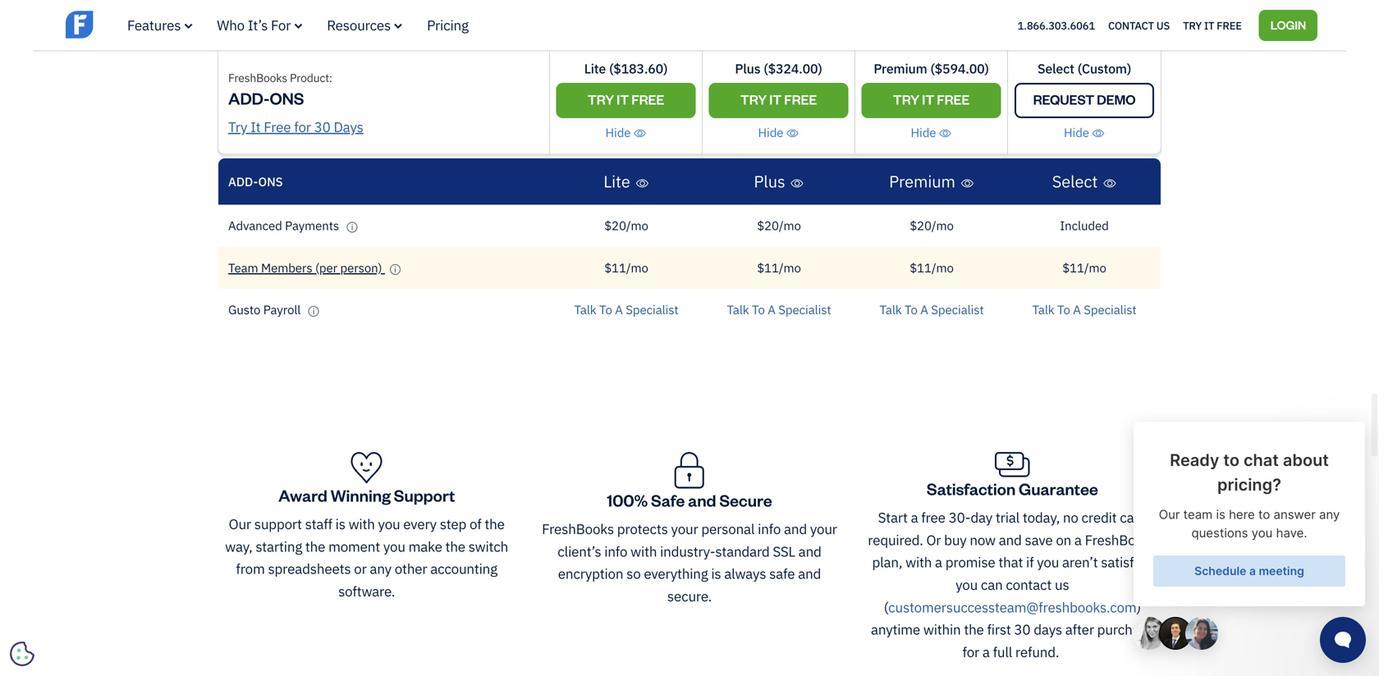 Task type: vqa. For each thing, say whether or not it's contained in the screenshot.
Add Value and Grow Your Business, Become a Partner
no



Task type: locate. For each thing, give the bounding box(es) containing it.
your up industry-
[[672, 520, 699, 538]]

info up the so
[[605, 543, 628, 561]]

0 vertical spatial lite
[[585, 60, 606, 77]]

try for lite ($183.60)
[[588, 91, 615, 108]]

from
[[236, 560, 265, 578]]

premium inside add-ons element
[[890, 171, 956, 192]]

1 try it free link from the left
[[556, 83, 696, 118]]

customized
[[228, 45, 293, 61]]

3 $20/mo from the left
[[910, 218, 954, 234]]

1 horizontal spatial is
[[712, 565, 722, 583]]

freshbooks
[[228, 70, 287, 85], [542, 520, 614, 538], [1086, 531, 1158, 549]]

4 specialist from the left
[[1084, 302, 1137, 318]]

it down data
[[251, 118, 261, 136]]

free down ($183.60) in the top of the page
[[632, 91, 665, 108]]

freshbooks inside the freshbooks product: add-ons
[[228, 70, 287, 85]]

30 right first in the bottom right of the page
[[1015, 621, 1031, 639]]

1 vertical spatial premium
[[890, 171, 956, 192]]

a left free
[[911, 509, 919, 527]]

satisfaction
[[927, 478, 1016, 500]]

it down lite ($183.60)
[[617, 91, 629, 108]]

try it free down lite ($183.60)
[[588, 91, 665, 108]]

specialist for third "talk to a specialist" link from the right
[[779, 302, 832, 318]]

and up that
[[999, 531, 1022, 549]]

1 horizontal spatial for
[[963, 644, 980, 662]]

login link
[[1260, 10, 1318, 41]]

1 vertical spatial add-
[[228, 174, 258, 190]]

award
[[279, 485, 328, 506]]

standard
[[716, 543, 770, 561]]

0 vertical spatial plus
[[735, 60, 761, 77]]

2 horizontal spatial try it free
[[894, 91, 970, 108]]

you left every
[[378, 515, 400, 533]]

day
[[971, 509, 993, 527]]

2 talk to a specialist from the left
[[727, 302, 832, 318]]

starting
[[256, 538, 302, 556]]

talk to a specialist
[[575, 302, 679, 318], [727, 302, 832, 318], [880, 302, 984, 318], [1033, 302, 1137, 318]]

contact us
[[1109, 18, 1171, 32]]

plus ($324.00)
[[735, 60, 823, 77]]

select up request
[[1038, 60, 1075, 77]]

30 left days
[[314, 118, 331, 136]]

try it free for ($594.00)
[[894, 91, 970, 108]]

free for premium ($594.00)
[[937, 91, 970, 108]]

0 vertical spatial premium
[[874, 60, 928, 77]]

0 horizontal spatial try it free
[[588, 91, 665, 108]]

try it free down premium ($594.00)
[[894, 91, 970, 108]]

0 horizontal spatial your
[[672, 520, 699, 538]]

step
[[440, 515, 467, 533]]

way,
[[225, 538, 253, 556]]

1 specialist from the left
[[626, 302, 679, 318]]

2 add- from the top
[[228, 174, 258, 190]]

with
[[349, 515, 375, 533], [631, 543, 657, 561], [906, 554, 932, 572]]

with inside 'freshbooks protects your personal info and your client's info with industry-standard ssl and encryption so everything is always safe and secure.'
[[631, 543, 657, 561]]

freshbooks for your
[[542, 520, 614, 538]]

advanced payments
[[228, 218, 342, 234]]

free down ($324.00)
[[785, 91, 817, 108]]

1 horizontal spatial $20/mo
[[757, 218, 802, 234]]

try it free for ($324.00)
[[741, 91, 817, 108]]

the down step
[[446, 538, 466, 556]]

try down plus ($324.00)
[[741, 91, 767, 108]]

or
[[354, 560, 367, 578]]

1 vertical spatial ons
[[258, 174, 283, 190]]

(per
[[315, 260, 338, 276]]

info up the ssl
[[758, 520, 781, 538]]

freshbooks logo image
[[66, 9, 193, 40]]

lite inside add-ons element
[[604, 171, 631, 192]]

services
[[362, 45, 408, 61], [311, 87, 357, 103]]

1 vertical spatial plus
[[754, 171, 786, 192]]

try it free link down plus ($324.00)
[[709, 83, 849, 118]]

0 vertical spatial for
[[294, 118, 311, 136]]

2 horizontal spatial $20/mo
[[910, 218, 954, 234]]

1 horizontal spatial services
[[362, 45, 408, 61]]

login
[[1271, 17, 1307, 32]]

4 talk to a specialist from the left
[[1033, 302, 1137, 318]]

select for select (custom)
[[1038, 60, 1075, 77]]

lite
[[585, 60, 606, 77], [604, 171, 631, 192]]

satisfied
[[1102, 554, 1153, 572]]

freshbooks inside 'freshbooks protects your personal info and your client's info with industry-standard ssl and encryption so everything is always safe and secure.'
[[542, 520, 614, 538]]

software.
[[338, 583, 395, 601]]

today,
[[1023, 509, 1061, 527]]

free for plus ($324.00)
[[785, 91, 817, 108]]

select inside add-ons element
[[1053, 171, 1098, 192]]

3 $11/mo from the left
[[910, 260, 954, 276]]

try down lite ($183.60)
[[588, 91, 615, 108]]

try it free link down premium ($594.00)
[[862, 83, 1002, 118]]

talk to a specialist for 3rd "talk to a specialist" link
[[880, 302, 984, 318]]

0 horizontal spatial is
[[336, 515, 346, 533]]

freshbooks up client's
[[542, 520, 614, 538]]

talk to a specialist for fourth "talk to a specialist" link from the left
[[1033, 302, 1137, 318]]

i for customized onboarding services
[[420, 49, 422, 60]]

2 horizontal spatial with
[[906, 554, 932, 572]]

always
[[725, 565, 767, 583]]

0 horizontal spatial $20/mo
[[605, 218, 649, 234]]

safe
[[770, 565, 795, 583]]

team
[[228, 260, 258, 276]]

required.
[[868, 531, 924, 549]]

4 to from the left
[[1058, 302, 1071, 318]]

3 to from the left
[[905, 302, 918, 318]]

2 horizontal spatial try it free link
[[862, 83, 1002, 118]]

safe
[[651, 490, 685, 511]]

1 vertical spatial services
[[311, 87, 357, 103]]

services for migration
[[311, 87, 357, 103]]

i
[[420, 49, 422, 60], [351, 222, 353, 232], [394, 264, 396, 275], [313, 307, 315, 317]]

ons inside add-ons element
[[258, 174, 283, 190]]

talk
[[575, 302, 597, 318], [727, 302, 750, 318], [880, 302, 902, 318], [1033, 302, 1055, 318]]

try left it
[[1184, 18, 1203, 32]]

0 vertical spatial services
[[362, 45, 408, 61]]

talk to a specialist for first "talk to a specialist" link
[[575, 302, 679, 318]]

if
[[1027, 554, 1034, 572]]

it down plus ($324.00)
[[770, 91, 782, 108]]

with up moment at bottom
[[349, 515, 375, 533]]

try it free link for ($594.00)
[[862, 83, 1002, 118]]

is left always
[[712, 565, 722, 583]]

3 try it free from the left
[[894, 91, 970, 108]]

try it free link down lite ($183.60)
[[556, 83, 696, 118]]

1 horizontal spatial 30
[[1015, 621, 1031, 639]]

2 talk from the left
[[727, 302, 750, 318]]

try it free for ($183.60)
[[588, 91, 665, 108]]

it for ($183.60)
[[617, 91, 629, 108]]

($183.60)
[[610, 60, 668, 77]]

1 horizontal spatial info
[[758, 520, 781, 538]]

the down staff on the left of the page
[[305, 538, 325, 556]]

2 try it free from the left
[[741, 91, 817, 108]]

1 your from the left
[[672, 520, 699, 538]]

3 a from the left
[[921, 302, 929, 318]]

freshbooks product: add-ons
[[228, 70, 333, 109]]

personal
[[702, 520, 755, 538]]

add-ons element
[[218, 159, 1161, 374]]

data migration services link
[[228, 87, 375, 103]]

1 vertical spatial is
[[712, 565, 722, 583]]

select up the included on the top of the page
[[1053, 171, 1098, 192]]

to
[[600, 302, 613, 318], [752, 302, 765, 318], [905, 302, 918, 318], [1058, 302, 1071, 318]]

0 horizontal spatial 30
[[314, 118, 331, 136]]

the
[[485, 515, 505, 533], [305, 538, 325, 556], [446, 538, 466, 556], [965, 621, 985, 639]]

now
[[970, 531, 996, 549]]

is right staff on the left of the page
[[336, 515, 346, 533]]

0 vertical spatial ons
[[270, 87, 304, 109]]

0 vertical spatial add-
[[228, 87, 270, 109]]

customersuccessteam@freshbooks.com link
[[889, 599, 1137, 617]]

freshbooks up satisfied
[[1086, 531, 1158, 549]]

1 talk from the left
[[575, 302, 597, 318]]

secure.
[[668, 588, 712, 606]]

you
[[378, 515, 400, 533], [383, 538, 406, 556], [1038, 554, 1060, 572], [956, 576, 978, 594]]

1 try it free from the left
[[588, 91, 665, 108]]

freshbooks up data
[[228, 70, 287, 85]]

1 vertical spatial lite
[[604, 171, 631, 192]]

with down or
[[906, 554, 932, 572]]

services down the resources link at the left top of the page
[[362, 45, 408, 61]]

1 horizontal spatial try it free
[[741, 91, 817, 108]]

satisfaction guarantee
[[927, 478, 1099, 500]]

credit
[[1082, 509, 1117, 527]]

0 horizontal spatial with
[[349, 515, 375, 533]]

specialist
[[626, 302, 679, 318], [779, 302, 832, 318], [932, 302, 984, 318], [1084, 302, 1137, 318]]

2 try it free link from the left
[[709, 83, 849, 118]]

0 horizontal spatial for
[[294, 118, 311, 136]]

$11/mo
[[605, 260, 649, 276], [757, 260, 802, 276], [910, 260, 954, 276], [1063, 260, 1107, 276]]

0 horizontal spatial info
[[605, 543, 628, 561]]

2 $11/mo from the left
[[757, 260, 802, 276]]

ons up try it free for 30 days
[[270, 87, 304, 109]]

make
[[409, 538, 443, 556]]

i for advanced payments
[[351, 222, 353, 232]]

1 horizontal spatial try it free link
[[709, 83, 849, 118]]

first
[[988, 621, 1012, 639]]

our
[[229, 515, 251, 533]]

ons up advanced payments
[[258, 174, 283, 190]]

try it free down plus ($324.00)
[[741, 91, 817, 108]]

2 specialist from the left
[[779, 302, 832, 318]]

ssl
[[773, 543, 796, 561]]

it down premium ($594.00)
[[923, 91, 935, 108]]

try
[[1184, 18, 1203, 32], [588, 91, 615, 108], [741, 91, 767, 108], [894, 91, 920, 108], [228, 118, 247, 136]]

1 $11/mo from the left
[[605, 260, 649, 276]]

0 vertical spatial is
[[336, 515, 346, 533]]

2 horizontal spatial freshbooks
[[1086, 531, 1158, 549]]

2 $20/mo from the left
[[757, 218, 802, 234]]

i for gusto payroll
[[313, 307, 315, 317]]

premium ($594.00)
[[874, 60, 990, 77]]

the left first in the bottom right of the page
[[965, 621, 985, 639]]

4 a from the left
[[1074, 302, 1082, 318]]

you down promise
[[956, 576, 978, 594]]

plus inside add-ons element
[[754, 171, 786, 192]]

3 try it free link from the left
[[862, 83, 1002, 118]]

can
[[981, 576, 1003, 594]]

a left full
[[983, 644, 990, 662]]

services down product:
[[311, 87, 357, 103]]

add- down customized
[[228, 87, 270, 109]]

ons inside the freshbooks product: add-ons
[[270, 87, 304, 109]]

any
[[370, 560, 392, 578]]

for down data migration services link
[[294, 118, 311, 136]]

your left start
[[811, 520, 838, 538]]

1 horizontal spatial freshbooks
[[542, 520, 614, 538]]

1 add- from the top
[[228, 87, 270, 109]]

with down protects
[[631, 543, 657, 561]]

is
[[336, 515, 346, 533], [712, 565, 722, 583]]

0 horizontal spatial services
[[311, 87, 357, 103]]

talk to a specialist for third "talk to a specialist" link from the right
[[727, 302, 832, 318]]

1 to from the left
[[600, 302, 613, 318]]

of
[[470, 515, 482, 533]]

premium
[[874, 60, 928, 77], [890, 171, 956, 192]]

a inside ) anytime within the first 30 days after purchase for a full refund.
[[983, 644, 990, 662]]

gusto
[[228, 302, 261, 318]]

for left full
[[963, 644, 980, 662]]

100%
[[607, 490, 648, 511]]

every
[[404, 515, 437, 533]]

1 talk to a specialist from the left
[[575, 302, 679, 318]]

us
[[1055, 576, 1070, 594]]

add- up 'advanced'
[[228, 174, 258, 190]]

pricing link
[[427, 16, 469, 34]]

you up any
[[383, 538, 406, 556]]

0 horizontal spatial try it free link
[[556, 83, 696, 118]]

0 horizontal spatial freshbooks
[[228, 70, 287, 85]]

info
[[758, 520, 781, 538], [605, 543, 628, 561]]

1 talk to a specialist link from the left
[[575, 302, 679, 318]]

try down premium ($594.00)
[[894, 91, 920, 108]]

card
[[1121, 509, 1148, 527]]

and up the ssl
[[784, 520, 807, 538]]

advanced
[[228, 218, 282, 234]]

free down ($594.00) on the top
[[937, 91, 970, 108]]

1 horizontal spatial with
[[631, 543, 657, 561]]

freshbooks protects your personal info and your client's info with industry-standard ssl and encryption so everything is always safe and secure.
[[542, 520, 838, 606]]

specialist for first "talk to a specialist" link
[[626, 302, 679, 318]]

30 inside ) anytime within the first 30 days after purchase for a full refund.
[[1015, 621, 1031, 639]]

or
[[927, 531, 942, 549]]

1 vertical spatial select
[[1053, 171, 1098, 192]]

payroll
[[263, 302, 301, 318]]

who
[[217, 16, 245, 34]]

1 vertical spatial 30
[[1015, 621, 1031, 639]]

1 vertical spatial for
[[963, 644, 980, 662]]

3 talk to a specialist from the left
[[880, 302, 984, 318]]

demo
[[1097, 91, 1136, 108]]

free
[[922, 509, 946, 527]]

0 vertical spatial select
[[1038, 60, 1075, 77]]

3 specialist from the left
[[932, 302, 984, 318]]

cookie consent banner dialog
[[12, 475, 259, 665]]

1 horizontal spatial your
[[811, 520, 838, 538]]

plus for plus
[[754, 171, 786, 192]]



Task type: describe. For each thing, give the bounding box(es) containing it.
0 vertical spatial 30
[[314, 118, 331, 136]]

(custom)
[[1078, 60, 1132, 77]]

aren't
[[1063, 554, 1099, 572]]

resources
[[327, 16, 391, 34]]

after
[[1066, 621, 1095, 639]]

free down migration
[[264, 118, 291, 136]]

refund.
[[1016, 644, 1060, 662]]

freshbooks for add-
[[228, 70, 287, 85]]

4 talk from the left
[[1033, 302, 1055, 318]]

within
[[924, 621, 961, 639]]

and right safe
[[688, 490, 717, 511]]

you right the if
[[1038, 554, 1060, 572]]

winning
[[331, 485, 391, 506]]

client's
[[558, 543, 602, 561]]

for inside ) anytime within the first 30 days after purchase for a full refund.
[[963, 644, 980, 662]]

2 to from the left
[[752, 302, 765, 318]]

1.866.303.6061 link
[[1018, 18, 1096, 32]]

the right the of
[[485, 515, 505, 533]]

who it's for link
[[217, 16, 302, 34]]

features
[[127, 16, 181, 34]]

team members (per person)
[[228, 260, 385, 276]]

add- inside the freshbooks product: add-ons
[[228, 87, 270, 109]]

other
[[395, 560, 427, 578]]

encryption
[[558, 565, 624, 583]]

members
[[261, 260, 313, 276]]

a down or
[[936, 554, 943, 572]]

on
[[1057, 531, 1072, 549]]

trial
[[996, 509, 1020, 527]]

and inside the start a free 30-day trial today, no credit card required. or buy now and save on a freshbooks plan, with a promise that if you aren't satisfied you can contact us (
[[999, 531, 1022, 549]]

freshbooks inside the start a free 30-day trial today, no credit card required. or buy now and save on a freshbooks plan, with a promise that if you aren't satisfied you can contact us (
[[1086, 531, 1158, 549]]

with inside the start a free 30-day trial today, no credit card required. or buy now and save on a freshbooks plan, with a promise that if you aren't satisfied you can contact us (
[[906, 554, 932, 572]]

contact us link
[[1109, 15, 1171, 36]]

migration
[[257, 87, 308, 103]]

with inside 'our support staff is with you every step of the way, starting the moment you make the switch from spreadsheets or any other accounting software.'
[[349, 515, 375, 533]]

it for ($594.00)
[[923, 91, 935, 108]]

it's
[[248, 16, 268, 34]]

gusto payroll
[[228, 302, 304, 318]]

i for team members (per person)
[[394, 264, 396, 275]]

product:
[[290, 70, 333, 85]]

2 your from the left
[[811, 520, 838, 538]]

(
[[884, 599, 889, 617]]

try for premium ($594.00)
[[894, 91, 920, 108]]

cookie preferences image
[[10, 642, 34, 667]]

try it free
[[1184, 18, 1243, 32]]

our support staff is with you every step of the way, starting the moment you make the switch from spreadsheets or any other accounting software.
[[225, 515, 509, 601]]

plan,
[[873, 554, 903, 572]]

a right the on
[[1075, 531, 1082, 549]]

try it free link for ($324.00)
[[709, 83, 849, 118]]

3 talk to a specialist link from the left
[[880, 302, 984, 318]]

save
[[1026, 531, 1053, 549]]

is inside 'our support staff is with you every step of the way, starting the moment you make the switch from spreadsheets or any other accounting software.'
[[336, 515, 346, 533]]

add-ons
[[228, 174, 283, 190]]

days
[[334, 118, 364, 136]]

)
[[1137, 599, 1142, 617]]

promise
[[946, 554, 996, 572]]

request demo
[[1034, 91, 1136, 108]]

accounting
[[431, 560, 498, 578]]

try down data
[[228, 118, 247, 136]]

free right it
[[1217, 18, 1243, 32]]

30-
[[949, 509, 971, 527]]

it
[[1205, 18, 1215, 32]]

and right "safe"
[[799, 565, 822, 583]]

us
[[1157, 18, 1171, 32]]

checkmark image
[[1079, 90, 1092, 104]]

lite ($183.60)
[[585, 60, 668, 77]]

2 talk to a specialist link from the left
[[727, 302, 832, 318]]

purchase
[[1098, 621, 1155, 639]]

contact
[[1007, 576, 1052, 594]]

lite for lite ($183.60)
[[585, 60, 606, 77]]

the inside ) anytime within the first 30 days after purchase for a full refund.
[[965, 621, 985, 639]]

free for lite ($183.60)
[[632, 91, 665, 108]]

so
[[627, 565, 641, 583]]

person)
[[340, 260, 382, 276]]

data migration services
[[228, 87, 359, 103]]

and right the ssl
[[799, 543, 822, 561]]

that
[[999, 554, 1024, 572]]

checkmark image
[[1079, 47, 1092, 61]]

4 $11/mo from the left
[[1063, 260, 1107, 276]]

for
[[271, 16, 291, 34]]

2 a from the left
[[768, 302, 776, 318]]

100% safe and secure
[[607, 490, 773, 511]]

support
[[254, 515, 302, 533]]

select for select
[[1053, 171, 1098, 192]]

services for onboarding
[[362, 45, 408, 61]]

1 vertical spatial info
[[605, 543, 628, 561]]

buy
[[945, 531, 967, 549]]

request
[[1034, 91, 1095, 108]]

contact
[[1109, 18, 1155, 32]]

it for ($324.00)
[[770, 91, 782, 108]]

is inside 'freshbooks protects your personal info and your client's info with industry-standard ssl and encryption so everything is always safe and secure.'
[[712, 565, 722, 583]]

1.866.303.6061
[[1018, 18, 1096, 32]]

start a free 30-day trial today, no credit card required. or buy now and save on a freshbooks plan, with a promise that if you aren't satisfied you can contact us (
[[868, 509, 1158, 617]]

premium for premium
[[890, 171, 956, 192]]

no
[[1064, 509, 1079, 527]]

anytime
[[871, 621, 921, 639]]

specialist for 3rd "talk to a specialist" link
[[932, 302, 984, 318]]

try it free for 30 days link
[[228, 118, 364, 136]]

who it's for
[[217, 16, 291, 34]]

0 vertical spatial info
[[758, 520, 781, 538]]

industry-
[[660, 543, 716, 561]]

guarantee
[[1019, 478, 1099, 500]]

specialist for fourth "talk to a specialist" link from the left
[[1084, 302, 1137, 318]]

support
[[394, 485, 455, 506]]

customized onboarding services
[[228, 45, 411, 61]]

award winning support
[[279, 485, 455, 506]]

plus for plus ($324.00)
[[735, 60, 761, 77]]

start
[[879, 509, 908, 527]]

request demo link
[[1015, 83, 1155, 118]]

everything
[[644, 565, 708, 583]]

full
[[994, 644, 1013, 662]]

spreadsheets
[[268, 560, 351, 578]]

($594.00)
[[931, 60, 990, 77]]

try it free link for ($183.60)
[[556, 83, 696, 118]]

select (custom)
[[1038, 60, 1132, 77]]

lite for lite
[[604, 171, 631, 192]]

premium for premium ($594.00)
[[874, 60, 928, 77]]

protects
[[617, 520, 668, 538]]

onboarding
[[295, 45, 359, 61]]

1 $20/mo from the left
[[605, 218, 649, 234]]

included
[[1061, 218, 1110, 234]]

try for plus ($324.00)
[[741, 91, 767, 108]]

try it free link
[[1184, 15, 1243, 36]]

1 a from the left
[[615, 302, 623, 318]]

4 talk to a specialist link from the left
[[1033, 302, 1137, 318]]

switch
[[469, 538, 509, 556]]

3 talk from the left
[[880, 302, 902, 318]]

resources link
[[327, 16, 403, 34]]

try it free for 30 days
[[228, 118, 364, 136]]

staff
[[305, 515, 333, 533]]

moment
[[329, 538, 380, 556]]



